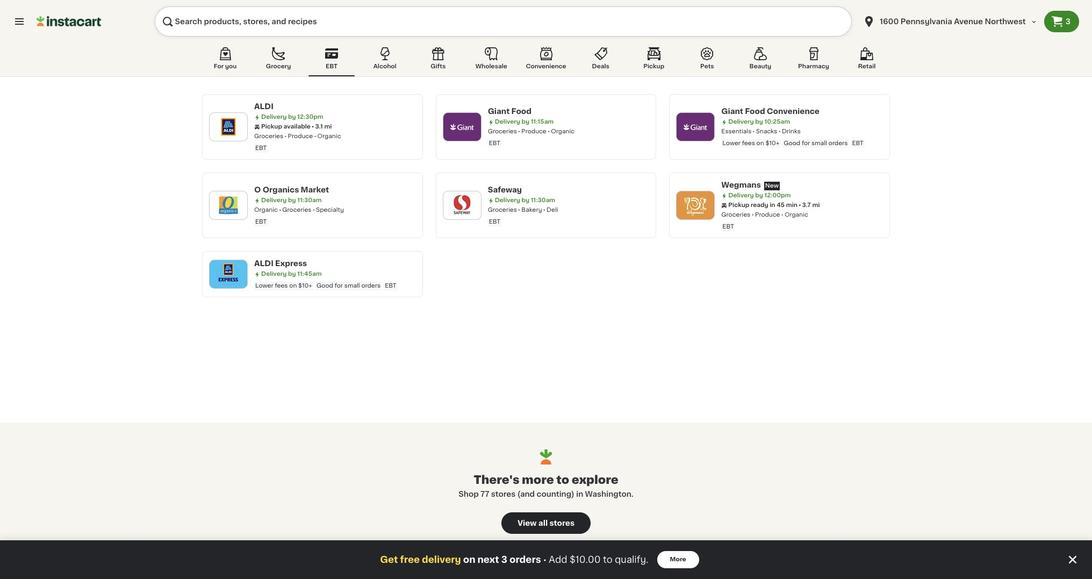 Task type: vqa. For each thing, say whether or not it's contained in the screenshot.
item carousel region to the bottom
no



Task type: describe. For each thing, give the bounding box(es) containing it.
ebt inside 'button'
[[326, 63, 338, 69]]

giant food
[[488, 108, 532, 115]]

shop
[[459, 491, 479, 498]]

min
[[787, 202, 798, 208]]

beauty button
[[738, 45, 784, 76]]

giant for giant food
[[488, 108, 510, 115]]

0 vertical spatial good
[[784, 140, 801, 146]]

view
[[518, 520, 537, 527]]

you
[[225, 63, 237, 69]]

wegmans new
[[722, 181, 779, 189]]

alcohol button
[[362, 45, 408, 76]]

deals button
[[578, 45, 624, 76]]

gifts
[[431, 63, 446, 69]]

groceries down safeway
[[488, 207, 517, 213]]

1600
[[880, 18, 899, 25]]

3.1 mi
[[315, 124, 332, 130]]

next
[[478, 556, 500, 564]]

o organics market
[[254, 186, 329, 194]]

on inside get free delivery on next 3 orders • add $10.00 to qualify.
[[463, 556, 476, 564]]

delivery for giant food convenience
[[729, 119, 754, 125]]

delivery by 12:00pm
[[729, 193, 791, 198]]

0 horizontal spatial small
[[345, 283, 360, 289]]

11:45am
[[298, 271, 322, 277]]

explore
[[572, 474, 619, 486]]

organic down min at the top right of page
[[785, 212, 809, 218]]

o organics market logo image
[[215, 191, 243, 219]]

77
[[481, 491, 490, 498]]

qualify.
[[615, 556, 649, 564]]

wegmans logo image
[[682, 191, 710, 219]]

delivery by 11:45am
[[261, 271, 322, 277]]

pharmacy button
[[791, 45, 837, 76]]

organic groceries specialty
[[254, 207, 344, 213]]

wegmans
[[722, 181, 761, 189]]

1 horizontal spatial produce
[[522, 129, 547, 134]]

delivery by 11:30am for safeway
[[495, 197, 556, 203]]

aldi for aldi express
[[254, 260, 274, 267]]

there's more to explore shop 77 stores (and counting) in washington.
[[459, 474, 634, 498]]

2 1600 pennsylvania avenue northwest button from the left
[[863, 6, 1038, 37]]

gifts button
[[415, 45, 462, 76]]

0 vertical spatial on
[[757, 140, 765, 146]]

more
[[522, 474, 554, 486]]

delivery for giant food
[[495, 119, 521, 125]]

orders inside get free delivery on next 3 orders • add $10.00 to qualify.
[[510, 556, 541, 564]]

stores inside there's more to explore shop 77 stores (and counting) in washington.
[[491, 491, 516, 498]]

in inside there's more to explore shop 77 stores (and counting) in washington.
[[577, 491, 584, 498]]

express
[[275, 260, 307, 267]]

grocery button
[[256, 45, 302, 76]]

12:30pm
[[298, 114, 324, 120]]

there's
[[474, 474, 520, 486]]

organic down 11:15am
[[551, 129, 575, 134]]

groceries bakery deli
[[488, 207, 559, 213]]

11:15am
[[531, 119, 554, 125]]

alcohol
[[374, 63, 397, 69]]

for you button
[[202, 45, 248, 76]]

ready
[[751, 202, 769, 208]]

view all stores link
[[502, 513, 591, 534]]

3.7 mi
[[803, 202, 820, 208]]

view all stores button
[[502, 513, 591, 534]]

new
[[766, 183, 779, 189]]

get
[[380, 556, 398, 564]]

groceries down pickup ready in 45 min
[[722, 212, 751, 218]]

pickup ready in 45 min
[[729, 202, 798, 208]]

for
[[214, 63, 224, 69]]

3 button
[[1045, 11, 1080, 32]]

deals
[[592, 63, 610, 69]]

0 horizontal spatial orders
[[362, 283, 381, 289]]

$10.00
[[570, 556, 601, 564]]

specialty
[[316, 207, 344, 213]]

3.7
[[803, 202, 811, 208]]

o
[[254, 186, 261, 194]]

to inside get free delivery on next 3 orders • add $10.00 to qualify.
[[603, 556, 613, 564]]

pickup for pickup
[[644, 63, 665, 69]]

organic down o
[[254, 207, 278, 213]]

pets
[[701, 63, 715, 69]]

1 vertical spatial lower fees on $10+ good for small orders ebt
[[255, 283, 397, 289]]

free
[[400, 556, 420, 564]]

1 horizontal spatial groceries produce organic
[[488, 129, 575, 134]]

45
[[777, 202, 785, 208]]

pennsylvania
[[901, 18, 953, 25]]

produce for delivery by 12:30pm
[[288, 133, 313, 139]]

organic down the 3.1 mi
[[318, 133, 341, 139]]

groceries produce organic for delivery by 12:00pm
[[722, 212, 809, 218]]

0 vertical spatial lower fees on $10+ good for small orders ebt
[[723, 140, 864, 146]]

0 horizontal spatial for
[[335, 283, 343, 289]]

1 horizontal spatial $10+
[[766, 140, 780, 146]]

groceries down 'giant food'
[[488, 129, 517, 134]]

beauty
[[750, 63, 772, 69]]

delivery down wegmans
[[729, 193, 754, 198]]

get free delivery on next 3 orders • add $10.00 to qualify.
[[380, 555, 649, 564]]

pickup for pickup ready in 45 min
[[729, 202, 750, 208]]

add
[[549, 556, 568, 564]]

3 inside get free delivery on next 3 orders • add $10.00 to qualify.
[[502, 556, 508, 564]]

bakery
[[522, 207, 542, 213]]

giant food convenience
[[722, 108, 820, 115]]

1 horizontal spatial fees
[[743, 140, 756, 146]]

drinks
[[783, 129, 801, 134]]

3.1
[[315, 124, 323, 130]]

market
[[301, 186, 329, 194]]

delivery by 11:15am
[[495, 119, 554, 125]]

1600 pennsylvania avenue northwest
[[880, 18, 1027, 25]]

giant for giant food convenience
[[722, 108, 744, 115]]

by up ready
[[756, 193, 764, 198]]

0 horizontal spatial good
[[317, 283, 333, 289]]

pickup available
[[261, 124, 311, 130]]

1 horizontal spatial lower
[[723, 140, 741, 146]]

deli
[[547, 207, 559, 213]]

10:25am
[[765, 119, 791, 125]]

1 vertical spatial $10+
[[299, 283, 313, 289]]

organics
[[263, 186, 299, 194]]

pickup for pickup available
[[261, 124, 282, 130]]

delivery
[[422, 556, 461, 564]]

to inside there's more to explore shop 77 stores (and counting) in washington.
[[557, 474, 570, 486]]



Task type: locate. For each thing, give the bounding box(es) containing it.
0 vertical spatial mi
[[325, 124, 332, 130]]

1 horizontal spatial on
[[463, 556, 476, 564]]

by
[[288, 114, 296, 120], [522, 119, 530, 125], [756, 119, 764, 125], [756, 193, 764, 198], [288, 197, 296, 203], [522, 197, 530, 203], [288, 271, 296, 277]]

3
[[1066, 18, 1071, 25], [502, 556, 508, 564]]

aldi logo image
[[215, 113, 243, 141]]

1 vertical spatial for
[[335, 283, 343, 289]]

stores right all
[[550, 520, 575, 527]]

0 vertical spatial to
[[557, 474, 570, 486]]

aldi left express
[[254, 260, 274, 267]]

2 giant from the left
[[722, 108, 744, 115]]

convenience button
[[522, 45, 571, 76]]

produce down pickup ready in 45 min
[[756, 212, 781, 218]]

stores down there's
[[491, 491, 516, 498]]

1 vertical spatial aldi
[[254, 260, 274, 267]]

giant up 'essentials' at the top
[[722, 108, 744, 115]]

wholesale
[[476, 63, 508, 69]]

lower fees on $10+ good for small orders ebt down drinks on the right
[[723, 140, 864, 146]]

0 horizontal spatial 11:30am
[[298, 197, 322, 203]]

1 food from the left
[[512, 108, 532, 115]]

convenience
[[526, 63, 567, 69], [767, 108, 820, 115]]

food up delivery by 11:15am
[[512, 108, 532, 115]]

1 vertical spatial on
[[290, 283, 297, 289]]

delivery for aldi express
[[261, 271, 287, 277]]

good down drinks on the right
[[784, 140, 801, 146]]

by down o organics market
[[288, 197, 296, 203]]

11:30am down market
[[298, 197, 322, 203]]

0 vertical spatial $10+
[[766, 140, 780, 146]]

essentials
[[722, 129, 752, 134]]

0 horizontal spatial in
[[577, 491, 584, 498]]

safeway logo image
[[448, 191, 476, 219]]

$10+
[[766, 140, 780, 146], [299, 283, 313, 289]]

2 delivery by 11:30am from the left
[[495, 197, 556, 203]]

by for aldi express
[[288, 271, 296, 277]]

1 horizontal spatial in
[[770, 202, 776, 208]]

treatment tracker modal dialog
[[0, 541, 1093, 579]]

1 vertical spatial convenience
[[767, 108, 820, 115]]

food for giant food
[[512, 108, 532, 115]]

0 vertical spatial fees
[[743, 140, 756, 146]]

1 horizontal spatial lower fees on $10+ good for small orders ebt
[[723, 140, 864, 146]]

pickup left pets
[[644, 63, 665, 69]]

2 horizontal spatial groceries produce organic
[[722, 212, 809, 218]]

delivery down aldi express
[[261, 271, 287, 277]]

1 vertical spatial small
[[345, 283, 360, 289]]

1 horizontal spatial good
[[784, 140, 801, 146]]

0 horizontal spatial stores
[[491, 491, 516, 498]]

1 vertical spatial pickup
[[261, 124, 282, 130]]

0 horizontal spatial giant
[[488, 108, 510, 115]]

1 giant from the left
[[488, 108, 510, 115]]

giant food convenience logo image
[[682, 113, 710, 141]]

pickup inside pickup button
[[644, 63, 665, 69]]

giant up delivery by 11:15am
[[488, 108, 510, 115]]

1 horizontal spatial small
[[812, 140, 828, 146]]

groceries produce organic down pickup ready in 45 min
[[722, 212, 809, 218]]

by for safeway
[[522, 197, 530, 203]]

delivery down 'giant food'
[[495, 119, 521, 125]]

in left 45 at top right
[[770, 202, 776, 208]]

by for giant food convenience
[[756, 119, 764, 125]]

0 horizontal spatial fees
[[275, 283, 288, 289]]

more
[[670, 557, 687, 563]]

delivery up pickup available
[[261, 114, 287, 120]]

convenience inside 'button'
[[526, 63, 567, 69]]

delivery by 11:30am down o organics market
[[261, 197, 322, 203]]

1 delivery by 11:30am from the left
[[261, 197, 322, 203]]

delivery for aldi
[[261, 114, 287, 120]]

Search field
[[155, 6, 853, 37]]

instacart image
[[37, 15, 101, 28]]

0 horizontal spatial $10+
[[299, 283, 313, 289]]

by down express
[[288, 271, 296, 277]]

delivery down safeway
[[495, 197, 521, 203]]

produce down 11:15am
[[522, 129, 547, 134]]

by for giant food
[[522, 119, 530, 125]]

delivery by 10:25am
[[729, 119, 791, 125]]

0 horizontal spatial 3
[[502, 556, 508, 564]]

produce
[[522, 129, 547, 134], [288, 133, 313, 139], [756, 212, 781, 218]]

delivery by 11:30am up groceries bakery deli
[[495, 197, 556, 203]]

0 horizontal spatial lower
[[255, 283, 274, 289]]

•
[[544, 555, 547, 564]]

1 vertical spatial mi
[[813, 202, 820, 208]]

0 vertical spatial pickup
[[644, 63, 665, 69]]

1 vertical spatial stores
[[550, 520, 575, 527]]

pickup down wegmans
[[729, 202, 750, 208]]

delivery for safeway
[[495, 197, 521, 203]]

by for o organics market
[[288, 197, 296, 203]]

to up counting)
[[557, 474, 570, 486]]

giant
[[488, 108, 510, 115], [722, 108, 744, 115]]

1 horizontal spatial orders
[[510, 556, 541, 564]]

by for aldi
[[288, 114, 296, 120]]

food for giant food convenience
[[746, 108, 766, 115]]

washington.
[[586, 491, 634, 498]]

0 vertical spatial 3
[[1066, 18, 1071, 25]]

1 horizontal spatial stores
[[550, 520, 575, 527]]

available
[[284, 124, 311, 130]]

0 horizontal spatial on
[[290, 283, 297, 289]]

more button
[[658, 551, 700, 569]]

on down delivery by 11:45am
[[290, 283, 297, 289]]

lower fees on $10+ good for small orders ebt
[[723, 140, 864, 146], [255, 283, 397, 289]]

0 horizontal spatial convenience
[[526, 63, 567, 69]]

0 horizontal spatial mi
[[325, 124, 332, 130]]

fees down delivery by 11:45am
[[275, 283, 288, 289]]

pets button
[[685, 45, 731, 76]]

11:30am up deli
[[531, 197, 556, 203]]

orders
[[829, 140, 848, 146], [362, 283, 381, 289], [510, 556, 541, 564]]

all
[[539, 520, 548, 527]]

retail button
[[844, 45, 891, 76]]

None search field
[[155, 6, 853, 37]]

1 vertical spatial fees
[[275, 283, 288, 289]]

by up available
[[288, 114, 296, 120]]

ebt
[[326, 63, 338, 69], [489, 140, 501, 146], [853, 140, 864, 146], [255, 145, 267, 151], [255, 219, 267, 225], [489, 219, 501, 225], [723, 224, 735, 230], [385, 283, 397, 289]]

aldi express logo image
[[215, 260, 243, 288]]

on down essentials snacks drinks
[[757, 140, 765, 146]]

2 food from the left
[[746, 108, 766, 115]]

by up groceries bakery deli
[[522, 197, 530, 203]]

for you
[[214, 63, 237, 69]]

0 horizontal spatial pickup
[[261, 124, 282, 130]]

0 horizontal spatial food
[[512, 108, 532, 115]]

avenue
[[955, 18, 984, 25]]

to
[[557, 474, 570, 486], [603, 556, 613, 564]]

1 horizontal spatial delivery by 11:30am
[[495, 197, 556, 203]]

0 horizontal spatial produce
[[288, 133, 313, 139]]

1 horizontal spatial mi
[[813, 202, 820, 208]]

1 horizontal spatial convenience
[[767, 108, 820, 115]]

delivery down organics
[[261, 197, 287, 203]]

view all stores
[[518, 520, 575, 527]]

1 vertical spatial in
[[577, 491, 584, 498]]

mi for 3.1 mi
[[325, 124, 332, 130]]

pickup
[[644, 63, 665, 69], [261, 124, 282, 130], [729, 202, 750, 208]]

12:00pm
[[765, 193, 791, 198]]

wholesale button
[[469, 45, 515, 76]]

1 horizontal spatial to
[[603, 556, 613, 564]]

groceries down pickup available
[[254, 133, 284, 139]]

on left next at the bottom of the page
[[463, 556, 476, 564]]

retail
[[859, 63, 876, 69]]

groceries
[[488, 129, 517, 134], [254, 133, 284, 139], [283, 207, 312, 213], [488, 207, 517, 213], [722, 212, 751, 218]]

on
[[757, 140, 765, 146], [290, 283, 297, 289], [463, 556, 476, 564]]

1 horizontal spatial food
[[746, 108, 766, 115]]

$10+ down snacks
[[766, 140, 780, 146]]

0 horizontal spatial lower fees on $10+ good for small orders ebt
[[255, 283, 397, 289]]

small
[[812, 140, 828, 146], [345, 283, 360, 289]]

aldi for aldi
[[254, 103, 274, 110]]

to right $10.00 on the bottom of page
[[603, 556, 613, 564]]

mi for 3.7 mi
[[813, 202, 820, 208]]

2 horizontal spatial on
[[757, 140, 765, 146]]

delivery for o organics market
[[261, 197, 287, 203]]

produce for delivery by 12:00pm
[[756, 212, 781, 218]]

delivery by 12:30pm
[[261, 114, 324, 120]]

groceries produce organic down available
[[254, 133, 341, 139]]

pharmacy
[[799, 63, 830, 69]]

by left 11:15am
[[522, 119, 530, 125]]

produce down available
[[288, 133, 313, 139]]

essentials snacks drinks
[[722, 129, 801, 134]]

1 vertical spatial orders
[[362, 283, 381, 289]]

1 vertical spatial good
[[317, 283, 333, 289]]

0 horizontal spatial groceries produce organic
[[254, 133, 341, 139]]

stores inside button
[[550, 520, 575, 527]]

0 vertical spatial stores
[[491, 491, 516, 498]]

2 vertical spatial orders
[[510, 556, 541, 564]]

1 11:30am from the left
[[298, 197, 322, 203]]

1 vertical spatial to
[[603, 556, 613, 564]]

2 aldi from the top
[[254, 260, 274, 267]]

giant food logo image
[[448, 113, 476, 141]]

in down explore
[[577, 491, 584, 498]]

(and
[[518, 491, 535, 498]]

0 vertical spatial aldi
[[254, 103, 274, 110]]

0 vertical spatial orders
[[829, 140, 848, 146]]

0 horizontal spatial to
[[557, 474, 570, 486]]

counting)
[[537, 491, 575, 498]]

groceries produce organic for delivery by 12:30pm
[[254, 133, 341, 139]]

0 vertical spatial for
[[802, 140, 811, 146]]

fees
[[743, 140, 756, 146], [275, 283, 288, 289]]

1 1600 pennsylvania avenue northwest button from the left
[[857, 6, 1045, 37]]

0 vertical spatial small
[[812, 140, 828, 146]]

fees down 'essentials' at the top
[[743, 140, 756, 146]]

good down 11:45am
[[317, 283, 333, 289]]

lower down 'essentials' at the top
[[723, 140, 741, 146]]

3 inside button
[[1066, 18, 1071, 25]]

2 horizontal spatial produce
[[756, 212, 781, 218]]

lower down aldi express
[[255, 283, 274, 289]]

11:30am for o organics market
[[298, 197, 322, 203]]

1 horizontal spatial for
[[802, 140, 811, 146]]

lower
[[723, 140, 741, 146], [255, 283, 274, 289]]

groceries produce organic down delivery by 11:15am
[[488, 129, 575, 134]]

2 vertical spatial on
[[463, 556, 476, 564]]

1 horizontal spatial pickup
[[644, 63, 665, 69]]

$10+ down 11:45am
[[299, 283, 313, 289]]

1 horizontal spatial 3
[[1066, 18, 1071, 25]]

2 vertical spatial pickup
[[729, 202, 750, 208]]

pickup down delivery by 12:30pm
[[261, 124, 282, 130]]

delivery up 'essentials' at the top
[[729, 119, 754, 125]]

northwest
[[986, 18, 1027, 25]]

0 vertical spatial lower
[[723, 140, 741, 146]]

2 horizontal spatial orders
[[829, 140, 848, 146]]

organic
[[551, 129, 575, 134], [318, 133, 341, 139], [254, 207, 278, 213], [785, 212, 809, 218]]

mi right 3.1
[[325, 124, 332, 130]]

2 11:30am from the left
[[531, 197, 556, 203]]

1 horizontal spatial giant
[[722, 108, 744, 115]]

pickup button
[[631, 45, 678, 76]]

1 vertical spatial lower
[[255, 283, 274, 289]]

0 horizontal spatial delivery by 11:30am
[[261, 197, 322, 203]]

ebt button
[[309, 45, 355, 76]]

groceries produce organic
[[488, 129, 575, 134], [254, 133, 341, 139], [722, 212, 809, 218]]

delivery by 11:30am
[[261, 197, 322, 203], [495, 197, 556, 203]]

grocery
[[266, 63, 291, 69]]

1 horizontal spatial 11:30am
[[531, 197, 556, 203]]

delivery
[[261, 114, 287, 120], [495, 119, 521, 125], [729, 119, 754, 125], [729, 193, 754, 198], [261, 197, 287, 203], [495, 197, 521, 203], [261, 271, 287, 277]]

by up essentials snacks drinks
[[756, 119, 764, 125]]

mi right 3.7
[[813, 202, 820, 208]]

0 vertical spatial convenience
[[526, 63, 567, 69]]

groceries down o organics market
[[283, 207, 312, 213]]

snacks
[[757, 129, 778, 134]]

safeway
[[488, 186, 522, 194]]

1 aldi from the top
[[254, 103, 274, 110]]

aldi up pickup available
[[254, 103, 274, 110]]

delivery by 11:30am for o organics market
[[261, 197, 322, 203]]

shop categories tab list
[[202, 45, 891, 76]]

stores
[[491, 491, 516, 498], [550, 520, 575, 527]]

lower fees on $10+ good for small orders ebt down 11:45am
[[255, 283, 397, 289]]

11:30am for safeway
[[531, 197, 556, 203]]

11:30am
[[298, 197, 322, 203], [531, 197, 556, 203]]

1600 pennsylvania avenue northwest button
[[857, 6, 1045, 37], [863, 6, 1038, 37]]

0 vertical spatial in
[[770, 202, 776, 208]]

aldi express
[[254, 260, 307, 267]]

for
[[802, 140, 811, 146], [335, 283, 343, 289]]

1 vertical spatial 3
[[502, 556, 508, 564]]

food up delivery by 10:25am
[[746, 108, 766, 115]]

2 horizontal spatial pickup
[[729, 202, 750, 208]]



